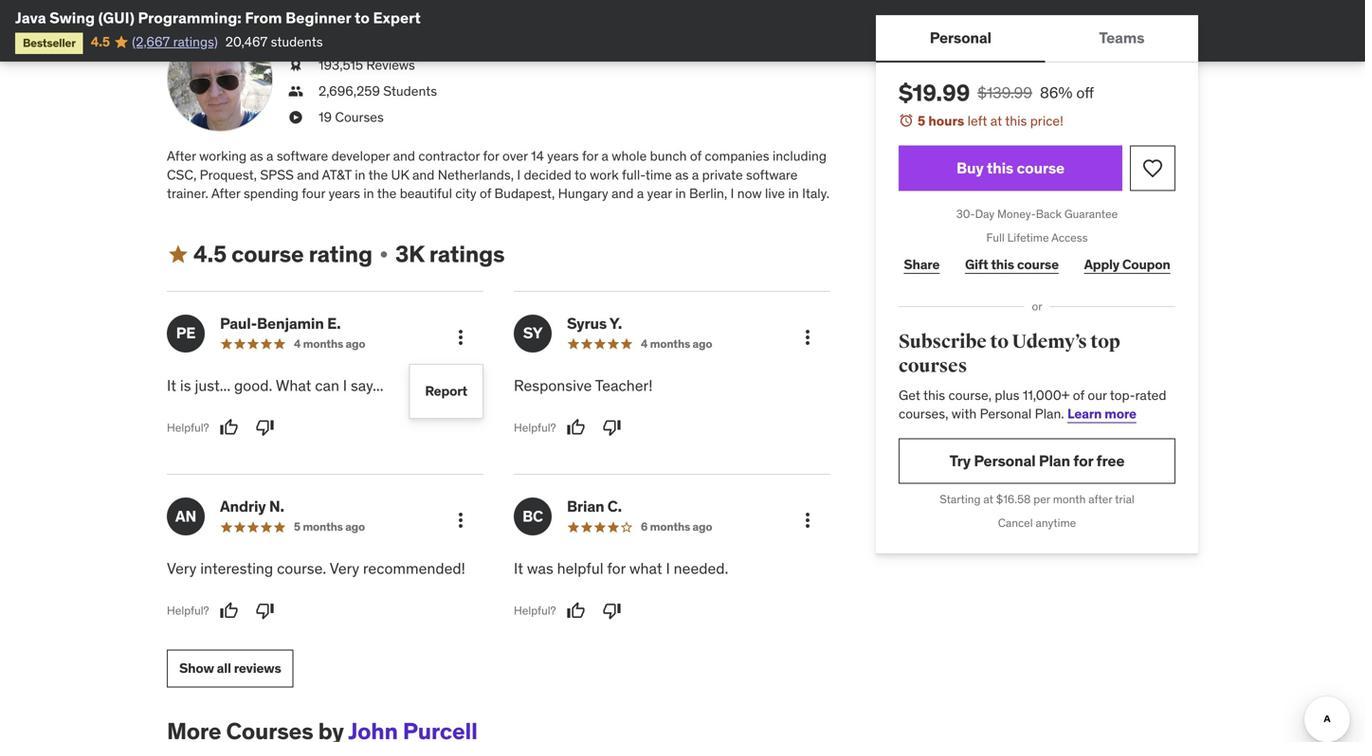 Task type: locate. For each thing, give the bounding box(es) containing it.
1 horizontal spatial after
[[211, 185, 241, 202]]

1 horizontal spatial to
[[575, 166, 587, 183]]

paul-benjamin e.
[[220, 314, 341, 333]]

months up very interesting course. very recommended!
[[303, 520, 343, 535]]

0 horizontal spatial as
[[250, 148, 263, 165]]

this right 'buy'
[[987, 158, 1014, 178]]

report button
[[425, 373, 468, 411]]

to up instructor
[[355, 8, 370, 28]]

what
[[276, 376, 312, 395]]

1 vertical spatial 5
[[294, 520, 301, 535]]

the left the uk
[[369, 166, 388, 183]]

course up back
[[1017, 158, 1065, 178]]

trainer.
[[167, 185, 208, 202]]

helpful? left mark review by andriy n. as helpful image at the bottom left of page
[[167, 604, 209, 619]]

price!
[[1031, 112, 1064, 129]]

share
[[904, 256, 940, 273]]

1 horizontal spatial it
[[514, 559, 524, 579]]

can
[[315, 376, 340, 395]]

at inside starting at $16.58 per month after trial cancel anytime
[[984, 492, 994, 507]]

this inside get this course, plus 11,000+ of our top-rated courses, with personal plan.
[[924, 387, 946, 404]]

course inside button
[[1017, 158, 1065, 178]]

course down lifetime
[[1018, 256, 1059, 273]]

0 vertical spatial personal
[[930, 28, 992, 47]]

it left is
[[167, 376, 176, 395]]

2 horizontal spatial i
[[666, 559, 670, 579]]

course for buy this course
[[1017, 158, 1065, 178]]

86%
[[1041, 83, 1073, 102]]

get
[[899, 387, 921, 404]]

helpful
[[557, 559, 604, 579]]

4.5 down beginner
[[319, 30, 337, 47]]

show all reviews button
[[167, 650, 294, 688]]

0 vertical spatial i
[[517, 166, 521, 183]]

four
[[302, 185, 326, 202]]

0 horizontal spatial very
[[167, 559, 197, 579]]

5 hours left at this price!
[[918, 112, 1064, 129]]

0 vertical spatial after
[[167, 148, 196, 165]]

11,000+
[[1023, 387, 1070, 404]]

free
[[1097, 451, 1125, 471]]

alarm image
[[899, 113, 914, 128]]

4 months ago up teacher!
[[641, 337, 713, 351]]

5 right alarm icon
[[918, 112, 926, 129]]

after working as a software developer and contractor for over 14 years for a whole bunch of companies including csc, proquest, spss and at&t in the uk and netherlands, i decided to work full-time as a private software trainer. after spending four years in the beautiful city of budapest, hungary and a year in berlin, i now live in italy.
[[167, 148, 830, 202]]

4.5 right medium icon
[[194, 240, 227, 268]]

years down at&t
[[329, 185, 360, 202]]

and down the full-
[[612, 185, 634, 202]]

0 vertical spatial of
[[690, 148, 702, 165]]

a
[[267, 148, 274, 165], [602, 148, 609, 165], [692, 166, 699, 183], [637, 185, 644, 202]]

at left $16.58
[[984, 492, 994, 507]]

more
[[1105, 405, 1137, 422]]

hours
[[929, 112, 965, 129]]

as down "bunch"
[[676, 166, 689, 183]]

1 horizontal spatial 5
[[918, 112, 926, 129]]

and up beautiful
[[413, 166, 435, 183]]

plus
[[995, 387, 1020, 404]]

software up spss
[[277, 148, 328, 165]]

interesting
[[200, 559, 273, 579]]

programming:
[[138, 8, 242, 28]]

0 vertical spatial to
[[355, 8, 370, 28]]

bestseller
[[23, 35, 76, 50]]

it
[[167, 376, 176, 395], [514, 559, 524, 579]]

xsmall image for 193,515 reviews
[[288, 56, 304, 74]]

it is just... good. what can i say...
[[167, 376, 384, 395]]

show all reviews
[[179, 660, 281, 677]]

years
[[548, 148, 579, 165], [329, 185, 360, 202]]

is
[[180, 376, 191, 395]]

i
[[517, 166, 521, 183], [343, 376, 347, 395], [666, 559, 670, 579]]

1 vertical spatial personal
[[981, 405, 1032, 422]]

personal down plus
[[981, 405, 1032, 422]]

2 horizontal spatial to
[[991, 331, 1009, 354]]

all
[[217, 660, 231, 677]]

4 up teacher!
[[641, 337, 648, 351]]

spending
[[244, 185, 299, 202]]

1 vertical spatial i
[[343, 376, 347, 395]]

subscribe
[[899, 331, 987, 354]]

2 4 months ago from the left
[[641, 337, 713, 351]]

4 down benjamin
[[294, 337, 301, 351]]

xsmall image for 4.5 instructor rating
[[288, 30, 304, 48]]

mark review by syrus y. as unhelpful image
[[603, 419, 622, 437]]

xsmall image
[[288, 30, 304, 48], [288, 56, 304, 74], [288, 82, 304, 101], [288, 108, 304, 127], [376, 247, 392, 262]]

trial
[[1116, 492, 1135, 507]]

for up work
[[582, 148, 599, 165]]

1 horizontal spatial i
[[517, 166, 521, 183]]

wishlist image
[[1142, 157, 1165, 180]]

this for buy
[[987, 158, 1014, 178]]

of right "bunch"
[[690, 148, 702, 165]]

5
[[918, 112, 926, 129], [294, 520, 301, 535]]

helpful? left mark review by paul-benjamin e. as helpful icon
[[167, 421, 209, 435]]

4 months ago down e.
[[294, 337, 366, 351]]

try personal plan for free
[[950, 451, 1125, 471]]

30-day money-back guarantee full lifetime access
[[957, 207, 1119, 245]]

e.
[[327, 314, 341, 333]]

1 4 from the left
[[294, 337, 301, 351]]

2 vertical spatial to
[[991, 331, 1009, 354]]

19
[[319, 109, 332, 126]]

4.5 for 4.5 course rating
[[194, 240, 227, 268]]

ratings
[[429, 240, 505, 268]]

4.5 for 4.5 instructor rating
[[319, 30, 337, 47]]

tab list containing personal
[[876, 15, 1199, 63]]

helpful? left the mark review by syrus y. as helpful image
[[514, 421, 556, 435]]

private
[[703, 166, 743, 183]]

from
[[245, 8, 282, 28]]

to left udemy's
[[991, 331, 1009, 354]]

decided
[[524, 166, 572, 183]]

bunch
[[650, 148, 687, 165]]

2 4 from the left
[[641, 337, 648, 351]]

1 horizontal spatial 4 months ago
[[641, 337, 713, 351]]

4.5 down '(gui)'
[[91, 33, 110, 50]]

1 vertical spatial it
[[514, 559, 524, 579]]

to inside the subscribe to udemy's top courses
[[991, 331, 1009, 354]]

after down proquest,
[[211, 185, 241, 202]]

additional actions for review by paul-benjamin e. image
[[450, 326, 472, 349]]

very right the course.
[[330, 559, 360, 579]]

this for get
[[924, 387, 946, 404]]

this right gift
[[992, 256, 1015, 273]]

months right 6
[[650, 520, 691, 535]]

helpful? for responsive teacher!
[[514, 421, 556, 435]]

3k ratings
[[395, 240, 505, 268]]

1 vertical spatial at
[[984, 492, 994, 507]]

this down $139.99
[[1006, 112, 1028, 129]]

1 4 months ago from the left
[[294, 337, 366, 351]]

0 horizontal spatial 4
[[294, 337, 301, 351]]

this up the courses,
[[924, 387, 946, 404]]

buy this course button
[[899, 146, 1123, 191]]

mark review by andriy n. as helpful image
[[220, 602, 239, 621]]

1 vertical spatial of
[[1074, 387, 1085, 404]]

it left was
[[514, 559, 524, 579]]

0 vertical spatial software
[[277, 148, 328, 165]]

what
[[630, 559, 663, 579]]

very
[[167, 559, 197, 579], [330, 559, 360, 579]]

months
[[303, 337, 343, 351], [650, 337, 691, 351], [303, 520, 343, 535], [650, 520, 691, 535]]

years up decided
[[548, 148, 579, 165]]

expert
[[373, 8, 421, 28]]

a up work
[[602, 148, 609, 165]]

3k
[[395, 240, 425, 268]]

of inside after working as a software developer and contractor for over 14 years for a whole bunch of companies including csc, proquest, spss and at&t in the uk and netherlands, i decided to work full-time as a private software trainer. after spending four years in the beautiful city of budapest, hungary and a year in berlin, i now live in italy.
[[690, 148, 702, 165]]

for
[[483, 148, 500, 165], [582, 148, 599, 165], [1074, 451, 1094, 471], [607, 559, 626, 579]]

the down the uk
[[377, 185, 397, 202]]

medium image
[[167, 243, 190, 266]]

$139.99
[[978, 83, 1033, 102]]

personal up $19.99 in the right top of the page
[[930, 28, 992, 47]]

0 horizontal spatial 5
[[294, 520, 301, 535]]

for left 'over'
[[483, 148, 500, 165]]

0 horizontal spatial to
[[355, 8, 370, 28]]

italy.
[[803, 185, 830, 202]]

a up spss
[[267, 148, 274, 165]]

0 vertical spatial it
[[167, 376, 176, 395]]

1 vertical spatial as
[[676, 166, 689, 183]]

0 horizontal spatial it
[[167, 376, 176, 395]]

rating
[[401, 30, 440, 47]]

0 horizontal spatial of
[[690, 148, 702, 165]]

months for c.
[[650, 520, 691, 535]]

of left our
[[1074, 387, 1085, 404]]

1 horizontal spatial 4
[[641, 337, 648, 351]]

helpful? left mark review by brian c. as helpful icon
[[514, 604, 556, 619]]

ago for andriy n.
[[345, 520, 365, 535]]

for left the free
[[1074, 451, 1094, 471]]

months for n.
[[303, 520, 343, 535]]

1 horizontal spatial software
[[747, 166, 798, 183]]

spss
[[260, 166, 294, 183]]

software up live
[[747, 166, 798, 183]]

1 horizontal spatial years
[[548, 148, 579, 165]]

4 months ago for benjamin
[[294, 337, 366, 351]]

1 vertical spatial software
[[747, 166, 798, 183]]

0 vertical spatial at
[[991, 112, 1003, 129]]

i right what
[[666, 559, 670, 579]]

xsmall image for 2,696,259 students
[[288, 82, 304, 101]]

additional actions for review by brian c. image
[[797, 510, 820, 532]]

0 horizontal spatial after
[[167, 148, 196, 165]]

apply coupon
[[1085, 256, 1171, 273]]

2 horizontal spatial 4.5
[[319, 30, 337, 47]]

rated
[[1136, 387, 1167, 404]]

personal up $16.58
[[974, 451, 1036, 471]]

5 up the course.
[[294, 520, 301, 535]]

0 horizontal spatial 4 months ago
[[294, 337, 366, 351]]

this inside button
[[987, 158, 1014, 178]]

0 vertical spatial 5
[[918, 112, 926, 129]]

sy
[[523, 324, 543, 343]]

4 for y.
[[641, 337, 648, 351]]

john purcell image
[[167, 26, 273, 132]]

berlin,
[[690, 185, 728, 202]]

4.5 for 4.5
[[91, 33, 110, 50]]

uk
[[391, 166, 409, 183]]

0 horizontal spatial 4.5
[[91, 33, 110, 50]]

1 horizontal spatial of
[[1074, 387, 1085, 404]]

i right can
[[343, 376, 347, 395]]

1 horizontal spatial very
[[330, 559, 360, 579]]

at
[[991, 112, 1003, 129], [984, 492, 994, 507]]

of inside get this course, plus 11,000+ of our top-rated courses, with personal plan.
[[1074, 387, 1085, 404]]

course.
[[277, 559, 326, 579]]

ago for paul-benjamin e.
[[346, 337, 366, 351]]

1 horizontal spatial 4.5
[[194, 240, 227, 268]]

an
[[175, 507, 196, 527]]

0 horizontal spatial years
[[329, 185, 360, 202]]

0 horizontal spatial software
[[277, 148, 328, 165]]

whole
[[612, 148, 647, 165]]

months down e.
[[303, 337, 343, 351]]

to up hungary
[[575, 166, 587, 183]]

193,515
[[319, 56, 363, 73]]

tab list
[[876, 15, 1199, 63]]

very down an
[[167, 559, 197, 579]]

mark review by paul-benjamin e. as unhelpful image
[[256, 419, 275, 437]]

syrus
[[567, 314, 607, 333]]

course
[[1017, 158, 1065, 178], [232, 240, 304, 268], [1018, 256, 1059, 273]]

as up spss
[[250, 148, 263, 165]]

personal
[[930, 28, 992, 47], [981, 405, 1032, 422], [974, 451, 1036, 471]]

1 vertical spatial after
[[211, 185, 241, 202]]

at right left
[[991, 112, 1003, 129]]

1 vertical spatial to
[[575, 166, 587, 183]]

after up csc,
[[167, 148, 196, 165]]

syrus y.
[[567, 314, 622, 333]]

2 vertical spatial personal
[[974, 451, 1036, 471]]

course for gift this course
[[1018, 256, 1059, 273]]

i now
[[731, 185, 762, 202]]

6
[[641, 520, 648, 535]]

i up of budapest, on the left top of page
[[517, 166, 521, 183]]

helpful? for very interesting course. very recommended!
[[167, 604, 209, 619]]

including
[[773, 148, 827, 165]]

months up teacher!
[[650, 337, 691, 351]]

just...
[[195, 376, 231, 395]]

per
[[1034, 492, 1051, 507]]

it for it was helpful for what i needed.
[[514, 559, 524, 579]]



Task type: vqa. For each thing, say whether or not it's contained in the screenshot.


Task type: describe. For each thing, give the bounding box(es) containing it.
ago for brian c.
[[693, 520, 713, 535]]

working
[[199, 148, 247, 165]]

andriy n.
[[220, 497, 284, 517]]

contractor
[[419, 148, 480, 165]]

starting
[[940, 492, 981, 507]]

responsive teacher!
[[514, 376, 653, 395]]

full-
[[622, 166, 646, 183]]

of budapest,
[[480, 185, 555, 202]]

2,696,259
[[319, 82, 380, 100]]

brian
[[567, 497, 605, 517]]

helpful? for it was helpful for what i needed.
[[514, 604, 556, 619]]

this for gift
[[992, 256, 1015, 273]]

mark review by syrus y. as helpful image
[[567, 419, 586, 437]]

it was helpful for what i needed.
[[514, 559, 729, 579]]

say...
[[351, 376, 384, 395]]

anytime
[[1036, 516, 1077, 531]]

learn more
[[1068, 405, 1137, 422]]

xsmall image for 19 courses
[[288, 108, 304, 127]]

apply
[[1085, 256, 1120, 273]]

pe
[[176, 324, 196, 343]]

(2,667 ratings)
[[132, 33, 218, 50]]

companies
[[705, 148, 770, 165]]

day
[[976, 207, 995, 222]]

or
[[1033, 299, 1043, 314]]

2 very from the left
[[330, 559, 360, 579]]

over
[[503, 148, 528, 165]]

months for y.
[[650, 337, 691, 351]]

money-
[[998, 207, 1037, 222]]

subscribe to udemy's top courses
[[899, 331, 1121, 378]]

city
[[456, 185, 477, 202]]

responsive
[[514, 376, 592, 395]]

$16.58
[[997, 492, 1031, 507]]

netherlands,
[[438, 166, 514, 183]]

share button
[[899, 246, 945, 284]]

2 vertical spatial i
[[666, 559, 670, 579]]

paul-
[[220, 314, 257, 333]]

plan.
[[1036, 405, 1065, 422]]

193,515 reviews
[[319, 56, 415, 73]]

gift this course link
[[961, 246, 1065, 284]]

$19.99 $139.99 86% off
[[899, 79, 1095, 107]]

beginner
[[286, 8, 351, 28]]

month
[[1054, 492, 1086, 507]]

5 for 5 months ago
[[294, 520, 301, 535]]

starting at $16.58 per month after trial cancel anytime
[[940, 492, 1135, 531]]

additional actions for review by syrus y. image
[[797, 326, 820, 349]]

cancel
[[999, 516, 1034, 531]]

live
[[766, 185, 786, 202]]

reviews
[[367, 56, 415, 73]]

lifetime
[[1008, 230, 1050, 245]]

months for benjamin
[[303, 337, 343, 351]]

gift this course
[[966, 256, 1059, 273]]

coupon
[[1123, 256, 1171, 273]]

and up the uk
[[393, 148, 416, 165]]

helpful? for it is just... good. what can i say...
[[167, 421, 209, 435]]

learn
[[1068, 405, 1102, 422]]

1 vertical spatial the
[[377, 185, 397, 202]]

0 vertical spatial the
[[369, 166, 388, 183]]

it for it is just... good. what can i say...
[[167, 376, 176, 395]]

14
[[531, 148, 544, 165]]

mark review by paul-benjamin e. as helpful image
[[220, 419, 239, 437]]

hungary
[[558, 185, 609, 202]]

apply coupon button
[[1080, 246, 1176, 284]]

learn more link
[[1068, 405, 1137, 422]]

recommended!
[[363, 559, 466, 579]]

and up four
[[297, 166, 319, 183]]

beautiful
[[400, 185, 452, 202]]

swing
[[49, 8, 95, 28]]

rating
[[309, 240, 373, 268]]

5 months ago
[[294, 520, 365, 535]]

teams
[[1100, 28, 1145, 47]]

buy
[[957, 158, 984, 178]]

4.5 course rating
[[194, 240, 373, 268]]

mark review by brian c. as unhelpful image
[[603, 602, 622, 621]]

bc
[[523, 507, 543, 527]]

for inside try personal plan for free link
[[1074, 451, 1094, 471]]

i inside after working as a software developer and contractor for over 14 years for a whole bunch of companies including csc, proquest, spss and at&t in the uk and netherlands, i decided to work full-time as a private software trainer. after spending four years in the beautiful city of budapest, hungary and a year in berlin, i now live in italy.
[[517, 166, 521, 183]]

left
[[968, 112, 988, 129]]

4 months ago for y.
[[641, 337, 713, 351]]

try
[[950, 451, 971, 471]]

course down spending
[[232, 240, 304, 268]]

1 very from the left
[[167, 559, 197, 579]]

1 vertical spatial years
[[329, 185, 360, 202]]

personal inside get this course, plus 11,000+ of our top-rated courses, with personal plan.
[[981, 405, 1032, 422]]

course,
[[949, 387, 992, 404]]

instructor
[[341, 30, 398, 47]]

our
[[1088, 387, 1108, 404]]

plan
[[1040, 451, 1071, 471]]

top
[[1091, 331, 1121, 354]]

for left what
[[607, 559, 626, 579]]

very interesting course. very recommended!
[[167, 559, 466, 579]]

a up berlin,
[[692, 166, 699, 183]]

off
[[1077, 83, 1095, 102]]

mark review by andriy n. as unhelpful image
[[256, 602, 275, 621]]

a left year
[[637, 185, 644, 202]]

20,467 students
[[225, 33, 323, 50]]

5 for 5 hours left at this price!
[[918, 112, 926, 129]]

personal inside button
[[930, 28, 992, 47]]

ago for syrus y.
[[693, 337, 713, 351]]

brian c.
[[567, 497, 622, 517]]

1 horizontal spatial as
[[676, 166, 689, 183]]

teacher!
[[595, 376, 653, 395]]

additional actions for review by andriy n. image
[[450, 510, 472, 532]]

udemy's
[[1013, 331, 1088, 354]]

0 horizontal spatial i
[[343, 376, 347, 395]]

mark review by brian c. as helpful image
[[567, 602, 586, 621]]

to inside after working as a software developer and contractor for over 14 years for a whole bunch of companies including csc, proquest, spss and at&t in the uk and netherlands, i decided to work full-time as a private software trainer. after spending four years in the beautiful city of budapest, hungary and a year in berlin, i now live in italy.
[[575, 166, 587, 183]]

buy this course
[[957, 158, 1065, 178]]

students
[[383, 82, 437, 100]]

at&t
[[322, 166, 352, 183]]

time
[[646, 166, 672, 183]]

good.
[[234, 376, 273, 395]]

6 months ago
[[641, 520, 713, 535]]

4 for benjamin
[[294, 337, 301, 351]]

y.
[[610, 314, 622, 333]]

back
[[1037, 207, 1062, 222]]

0 vertical spatial years
[[548, 148, 579, 165]]

0 vertical spatial as
[[250, 148, 263, 165]]



